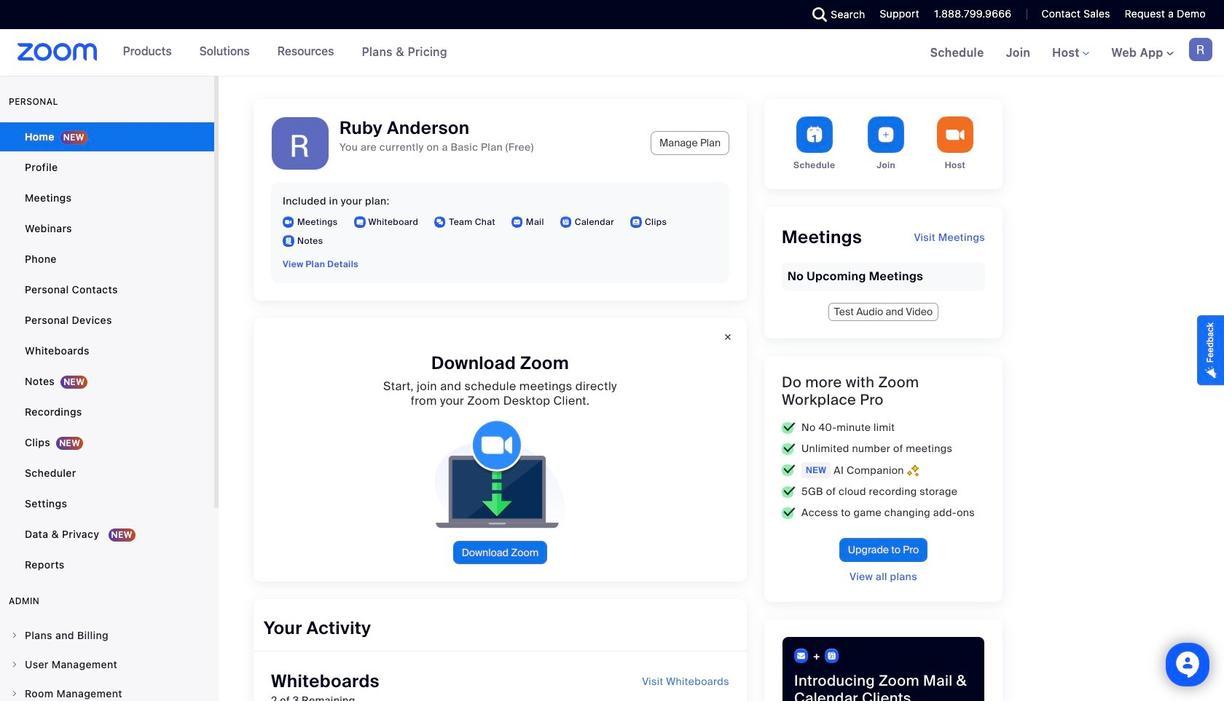 Task type: locate. For each thing, give the bounding box(es) containing it.
host image
[[937, 117, 974, 153]]

right image
[[10, 632, 19, 641], [10, 661, 19, 670]]

0 vertical spatial menu item
[[0, 622, 214, 650]]

check box image
[[782, 422, 796, 434], [782, 443, 796, 455], [782, 465, 796, 477], [782, 486, 796, 498], [782, 508, 796, 519]]

1 vertical spatial menu item
[[0, 651, 214, 679]]

profile.zoom_whiteboard image
[[354, 216, 365, 228]]

menu item
[[0, 622, 214, 650], [0, 651, 214, 679], [0, 681, 214, 702]]

1 right image from the top
[[10, 632, 19, 641]]

1 vertical spatial right image
[[10, 661, 19, 670]]

banner
[[0, 29, 1224, 77]]

personal menu menu
[[0, 122, 214, 581]]

profile.zoom_notes image
[[283, 235, 294, 247]]

right image for 2nd menu item from the top
[[10, 661, 19, 670]]

avatar image
[[272, 117, 329, 174]]

profile.zoom_clips image
[[630, 216, 642, 228]]

2 right image from the top
[[10, 661, 19, 670]]

1 menu item from the top
[[0, 622, 214, 650]]

join image
[[868, 117, 904, 153]]

profile.zoom_mail image
[[511, 216, 523, 228]]

0 vertical spatial right image
[[10, 632, 19, 641]]

admin menu menu
[[0, 622, 214, 702]]

2 vertical spatial menu item
[[0, 681, 214, 702]]

profile.zoom_meetings image
[[283, 216, 294, 228]]

2 check box image from the top
[[782, 443, 796, 455]]

2 menu item from the top
[[0, 651, 214, 679]]



Task type: vqa. For each thing, say whether or not it's contained in the screenshot.
Personal Menu menu
yes



Task type: describe. For each thing, give the bounding box(es) containing it.
mail image
[[794, 650, 809, 663]]

schedule image
[[796, 117, 833, 153]]

3 check box image from the top
[[782, 465, 796, 477]]

calendar image
[[825, 650, 839, 663]]

zoom logo image
[[17, 43, 97, 61]]

download zoom image
[[423, 420, 577, 530]]

3 menu item from the top
[[0, 681, 214, 702]]

1 check box image from the top
[[782, 422, 796, 434]]

advanced feature image
[[907, 465, 919, 477]]

profile.zoom_calendar image
[[560, 216, 572, 228]]

right image for 3rd menu item from the bottom of the "admin menu" menu on the left
[[10, 632, 19, 641]]

profile picture image
[[1189, 38, 1213, 61]]

profile.zoom_team_chat image
[[434, 216, 446, 228]]

5 check box image from the top
[[782, 508, 796, 519]]

4 check box image from the top
[[782, 486, 796, 498]]

product information navigation
[[112, 29, 458, 76]]

right image
[[10, 690, 19, 699]]

meetings navigation
[[919, 29, 1224, 77]]



